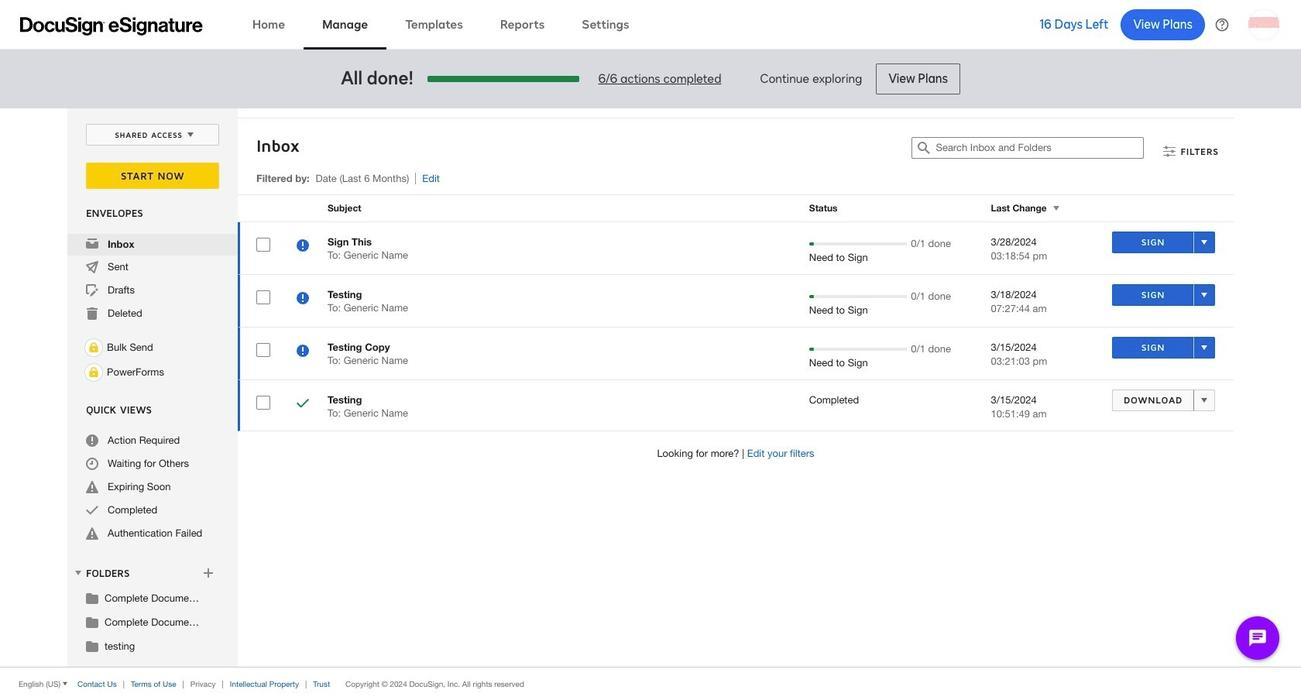 Task type: describe. For each thing, give the bounding box(es) containing it.
more info region
[[0, 667, 1301, 700]]

draft image
[[86, 284, 98, 297]]

your uploaded profile image image
[[1248, 9, 1279, 40]]

action required image
[[86, 434, 98, 447]]

3 need to sign image from the top
[[297, 345, 309, 359]]

1 need to sign image from the top
[[297, 239, 309, 254]]

alert image
[[86, 481, 98, 493]]

inbox image
[[86, 238, 98, 250]]

1 folder image from the top
[[86, 592, 98, 604]]

2 folder image from the top
[[86, 616, 98, 628]]



Task type: vqa. For each thing, say whether or not it's contained in the screenshot.
Complete with Docusign: TEXT FIELD
no



Task type: locate. For each thing, give the bounding box(es) containing it.
completed image
[[297, 397, 309, 412]]

1 vertical spatial folder image
[[86, 616, 98, 628]]

trash image
[[86, 307, 98, 320]]

3 folder image from the top
[[86, 640, 98, 652]]

2 need to sign image from the top
[[297, 292, 309, 307]]

lock image
[[84, 363, 103, 382]]

2 vertical spatial need to sign image
[[297, 345, 309, 359]]

docusign esignature image
[[20, 17, 203, 35]]

lock image
[[84, 338, 103, 357]]

folder image
[[86, 592, 98, 604], [86, 616, 98, 628], [86, 640, 98, 652]]

secondary navigation region
[[67, 108, 1238, 667]]

alert image
[[86, 527, 98, 540]]

1 vertical spatial need to sign image
[[297, 292, 309, 307]]

need to sign image
[[297, 239, 309, 254], [297, 292, 309, 307], [297, 345, 309, 359]]

view folders image
[[72, 567, 84, 579]]

clock image
[[86, 458, 98, 470]]

completed image
[[86, 504, 98, 517]]

2 vertical spatial folder image
[[86, 640, 98, 652]]

0 vertical spatial folder image
[[86, 592, 98, 604]]

Search Inbox and Folders text field
[[936, 138, 1143, 158]]

0 vertical spatial need to sign image
[[297, 239, 309, 254]]

sent image
[[86, 261, 98, 273]]



